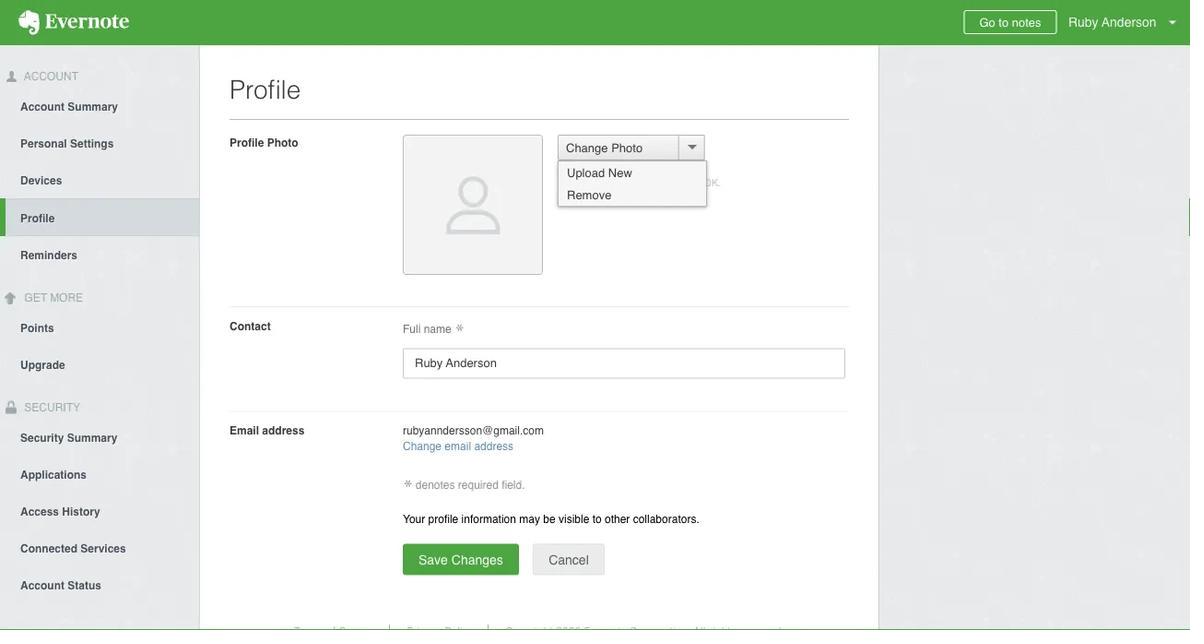 Task type: describe. For each thing, give the bounding box(es) containing it.
upload
[[567, 166, 605, 179]]

personal settings link
[[0, 124, 199, 161]]

field.
[[502, 479, 525, 491]]

get
[[24, 291, 47, 304]]

account summary
[[20, 100, 118, 113]]

.jpg,
[[558, 177, 577, 189]]

devices link
[[0, 161, 199, 198]]

personal
[[20, 137, 67, 150]]

email
[[445, 440, 471, 453]]

collaborators.
[[633, 512, 700, 525]]

new
[[609, 166, 633, 179]]

access history
[[20, 505, 100, 518]]

points link
[[0, 309, 199, 346]]

change inside rubyanndersson@gmail.com change email address
[[403, 440, 442, 453]]

settings
[[70, 137, 114, 150]]

rubyanndersson@gmail.com
[[403, 424, 544, 437]]

personal settings
[[20, 137, 114, 150]]

denotes
[[416, 479, 455, 491]]

security summary link
[[0, 418, 199, 455]]

services
[[81, 542, 126, 555]]

be
[[544, 512, 556, 525]]

anderson
[[1102, 15, 1157, 30]]

information
[[462, 512, 517, 525]]

file
[[658, 177, 671, 189]]

name
[[424, 323, 452, 336]]

or
[[599, 177, 608, 189]]

account status link
[[0, 566, 199, 603]]

summary for security summary
[[67, 431, 118, 444]]

status
[[68, 579, 101, 592]]

1 horizontal spatial to
[[999, 15, 1009, 29]]

size
[[674, 177, 692, 189]]

connected services link
[[0, 529, 199, 566]]

denotes required field.
[[413, 479, 525, 491]]

profile for the profile link
[[20, 212, 55, 225]]

upgrade
[[20, 358, 65, 371]]

ruby anderson link
[[1064, 0, 1191, 45]]

account summary link
[[0, 87, 199, 124]]

photo for change photo
[[612, 141, 643, 155]]

connected services
[[20, 542, 126, 555]]

profile
[[429, 512, 459, 525]]

required
[[458, 479, 499, 491]]

your profile information may be visible to other collaborators.
[[403, 512, 700, 525]]

account for account status
[[20, 579, 65, 592]]

access
[[20, 505, 59, 518]]

.gif,
[[580, 177, 596, 189]]

photo for profile photo
[[267, 136, 299, 149]]

upload new remove
[[567, 166, 633, 202]]

connected
[[20, 542, 77, 555]]

visible
[[559, 512, 590, 525]]

go to notes
[[980, 15, 1042, 29]]

profile link
[[6, 198, 199, 236]]

email address
[[230, 424, 305, 437]]

change photo
[[566, 141, 643, 155]]

rubyanndersson@gmail.com change email address
[[403, 424, 544, 453]]

history
[[62, 505, 100, 518]]



Task type: vqa. For each thing, say whether or not it's contained in the screenshot.
the leftmost Notebook
no



Task type: locate. For each thing, give the bounding box(es) containing it.
0 horizontal spatial photo
[[267, 136, 299, 149]]

0 vertical spatial change
[[566, 141, 608, 155]]

full name
[[403, 323, 455, 336]]

1 vertical spatial summary
[[67, 431, 118, 444]]

address inside rubyanndersson@gmail.com change email address
[[474, 440, 514, 453]]

notes
[[1013, 15, 1042, 29]]

Full name text field
[[403, 348, 846, 378]]

1 vertical spatial security
[[20, 431, 64, 444]]

more
[[50, 291, 83, 304]]

0 vertical spatial address
[[262, 424, 305, 437]]

address right email
[[262, 424, 305, 437]]

summary up personal settings "link"
[[68, 100, 118, 113]]

security for security
[[21, 401, 80, 414]]

to
[[999, 15, 1009, 29], [593, 512, 602, 525]]

max
[[636, 177, 656, 189]]

.jpg, .gif, or .png. max file size 700k.
[[558, 177, 722, 189]]

change email address link
[[403, 440, 514, 453]]

security
[[21, 401, 80, 414], [20, 431, 64, 444]]

0 vertical spatial to
[[999, 15, 1009, 29]]

profile
[[230, 75, 301, 104], [230, 136, 264, 149], [20, 212, 55, 225]]

1 vertical spatial to
[[593, 512, 602, 525]]

change up upload at the top
[[566, 141, 608, 155]]

1 vertical spatial address
[[474, 440, 514, 453]]

1 vertical spatial account
[[20, 100, 65, 113]]

applications link
[[0, 455, 199, 492]]

get more
[[21, 291, 83, 304]]

security up applications
[[20, 431, 64, 444]]

change
[[566, 141, 608, 155], [403, 440, 442, 453]]

access history link
[[0, 492, 199, 529]]

700k.
[[695, 177, 722, 189]]

0 vertical spatial security
[[21, 401, 80, 414]]

go
[[980, 15, 996, 29]]

account up account summary
[[21, 70, 78, 83]]

1 vertical spatial profile
[[230, 136, 264, 149]]

1 horizontal spatial photo
[[612, 141, 643, 155]]

profile photo
[[230, 136, 299, 149]]

address
[[262, 424, 305, 437], [474, 440, 514, 453]]

summary up applications link
[[67, 431, 118, 444]]

change left email
[[403, 440, 442, 453]]

to left other
[[593, 512, 602, 525]]

go to notes link
[[964, 10, 1058, 34]]

.png.
[[611, 177, 634, 189]]

0 horizontal spatial change
[[403, 440, 442, 453]]

1 horizontal spatial change
[[566, 141, 608, 155]]

upgrade link
[[0, 346, 199, 382]]

ruby anderson
[[1069, 15, 1157, 30]]

account up the personal
[[20, 100, 65, 113]]

to right go
[[999, 15, 1009, 29]]

account
[[21, 70, 78, 83], [20, 100, 65, 113], [20, 579, 65, 592]]

ruby
[[1069, 15, 1099, 30]]

profile for profile photo
[[230, 136, 264, 149]]

security summary
[[20, 431, 118, 444]]

0 vertical spatial summary
[[68, 100, 118, 113]]

account status
[[20, 579, 101, 592]]

1 horizontal spatial address
[[474, 440, 514, 453]]

email
[[230, 424, 259, 437]]

devices
[[20, 174, 62, 187]]

2 vertical spatial account
[[20, 579, 65, 592]]

security up security summary
[[21, 401, 80, 414]]

photo
[[267, 136, 299, 149], [612, 141, 643, 155]]

evernote link
[[0, 0, 148, 45]]

reminders link
[[0, 236, 199, 273]]

1 vertical spatial change
[[403, 440, 442, 453]]

account down connected
[[20, 579, 65, 592]]

evernote image
[[0, 10, 148, 35]]

0 horizontal spatial address
[[262, 424, 305, 437]]

0 vertical spatial profile
[[230, 75, 301, 104]]

full
[[403, 323, 421, 336]]

points
[[20, 322, 54, 334]]

may
[[520, 512, 541, 525]]

account for account
[[21, 70, 78, 83]]

remove
[[567, 188, 612, 202]]

account for account summary
[[20, 100, 65, 113]]

reminders
[[20, 249, 78, 262]]

0 horizontal spatial to
[[593, 512, 602, 525]]

0 vertical spatial account
[[21, 70, 78, 83]]

summary
[[68, 100, 118, 113], [67, 431, 118, 444]]

applications
[[20, 468, 87, 481]]

None submit
[[403, 544, 519, 575], [533, 544, 605, 575], [403, 544, 519, 575], [533, 544, 605, 575]]

2 vertical spatial profile
[[20, 212, 55, 225]]

address down rubyanndersson@gmail.com
[[474, 440, 514, 453]]

security for security summary
[[20, 431, 64, 444]]

your
[[403, 512, 425, 525]]

other
[[605, 512, 630, 525]]

summary for account summary
[[68, 100, 118, 113]]

contact
[[230, 320, 271, 333]]



